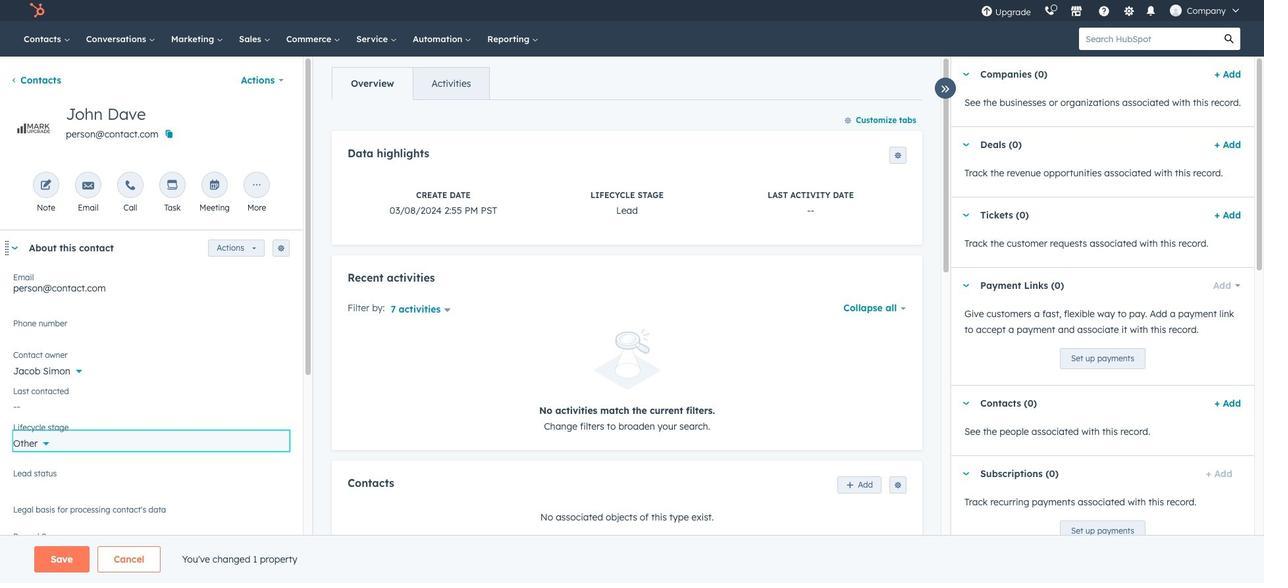 Task type: vqa. For each thing, say whether or not it's contained in the screenshot.
the "Settings" icon at top right
no



Task type: locate. For each thing, give the bounding box(es) containing it.
jacob simon image
[[1170, 5, 1182, 16]]

4 caret image from the top
[[962, 284, 970, 288]]

alert
[[348, 330, 907, 434], [13, 578, 290, 584]]

1 vertical spatial alert
[[13, 578, 290, 584]]

menu
[[975, 0, 1249, 21]]

1 horizontal spatial alert
[[348, 330, 907, 434]]

task image
[[167, 180, 178, 192]]

None text field
[[13, 317, 290, 343]]

marketplaces image
[[1071, 6, 1083, 18]]

-- text field
[[13, 395, 290, 416]]

caret image
[[11, 247, 18, 250], [962, 402, 970, 405], [962, 473, 970, 476]]

2 vertical spatial caret image
[[962, 473, 970, 476]]

navigation
[[332, 67, 490, 100]]

more image
[[251, 180, 263, 192]]

caret image
[[962, 73, 970, 76], [962, 143, 970, 147], [962, 214, 970, 217], [962, 284, 970, 288]]

0 vertical spatial alert
[[348, 330, 907, 434]]



Task type: describe. For each thing, give the bounding box(es) containing it.
1 caret image from the top
[[962, 73, 970, 76]]

email image
[[82, 180, 94, 192]]

2 caret image from the top
[[962, 143, 970, 147]]

meeting image
[[209, 180, 221, 192]]

Search HubSpot search field
[[1080, 28, 1219, 50]]

manage card settings image
[[277, 245, 285, 253]]

note image
[[40, 180, 52, 192]]

0 horizontal spatial alert
[[13, 578, 290, 584]]

1 vertical spatial caret image
[[962, 402, 970, 405]]

3 caret image from the top
[[962, 214, 970, 217]]

call image
[[124, 180, 136, 192]]

0 vertical spatial caret image
[[11, 247, 18, 250]]



